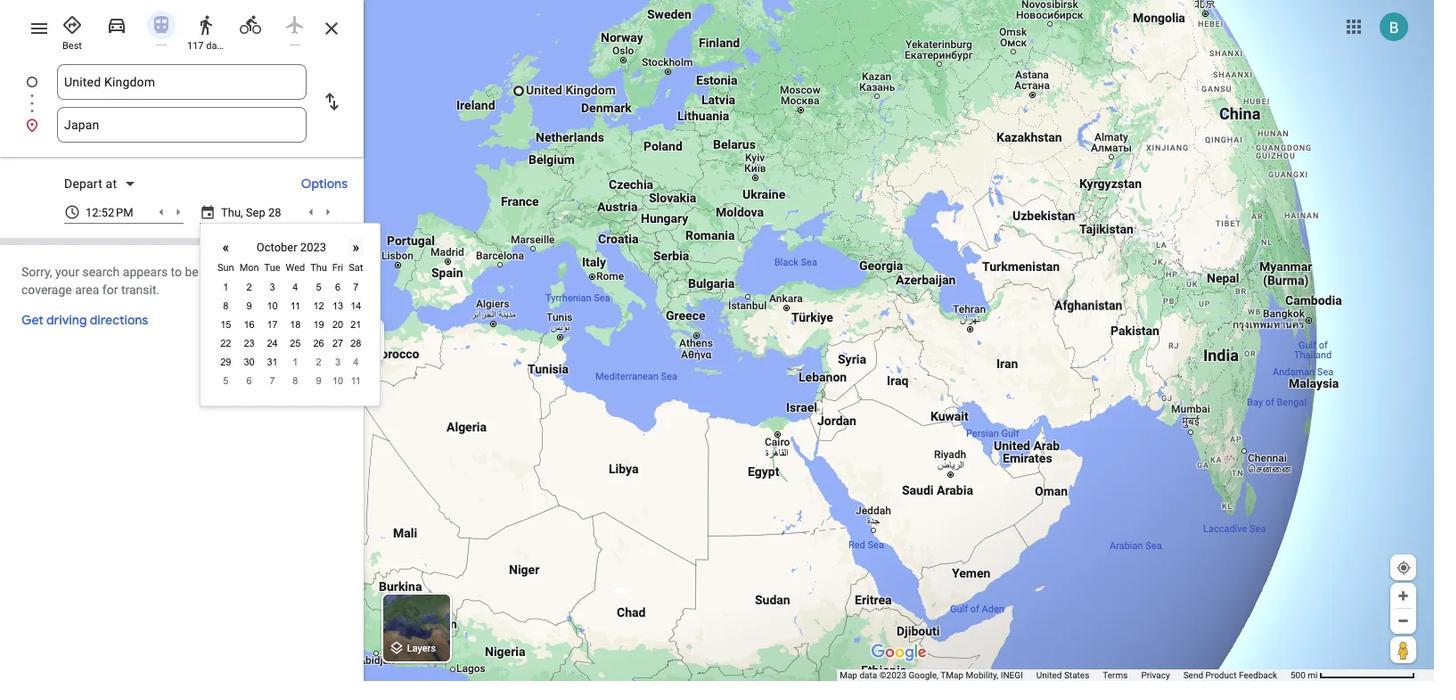 Task type: locate. For each thing, give the bounding box(es) containing it.
1 horizontal spatial 3
[[335, 357, 341, 367]]

send product feedback
[[1183, 670, 1277, 680]]

©2023
[[880, 670, 907, 680]]

inegi
[[1001, 670, 1023, 680]]

1 vertical spatial 5
[[223, 375, 229, 386]]

transit image
[[151, 14, 172, 36]]

2 list item from the top
[[0, 107, 364, 143]]

2 down '26 oct' cell
[[316, 357, 321, 367]]

2 nov cell
[[308, 353, 330, 371]]

0 horizontal spatial 6
[[247, 375, 252, 386]]

6 left '7 oct' cell at top
[[335, 282, 341, 292]]

sun column header
[[215, 257, 237, 279]]

1 horizontal spatial 6
[[335, 282, 341, 292]]

none radio left close directions icon
[[276, 7, 314, 45]]

4
[[293, 282, 298, 292], [353, 357, 359, 367]]

1 vertical spatial 3
[[335, 357, 341, 367]]

28 inside "directions" main content
[[268, 206, 281, 219]]

1 horizontal spatial 11
[[351, 375, 361, 386]]

9 for '9 nov' cell
[[316, 375, 321, 386]]

0 horizontal spatial 1
[[223, 282, 229, 292]]

options button
[[292, 168, 357, 200]]

0 vertical spatial 8
[[223, 300, 229, 311]]

1 down 25 oct cell
[[293, 357, 298, 367]]

3 up the 10 oct cell
[[270, 282, 275, 292]]

19 oct cell
[[308, 315, 330, 334]]

0 horizontal spatial 7
[[270, 375, 275, 386]]

7 nov cell
[[262, 371, 283, 390]]

2 for the 2 oct cell
[[247, 282, 252, 292]]

10 oct cell
[[262, 296, 283, 315]]

none radio left 117
[[143, 7, 180, 45]]

10 inside cell
[[267, 300, 278, 311]]

1 vertical spatial 9
[[316, 375, 321, 386]]

7
[[353, 282, 359, 292], [270, 375, 275, 386]]

6 down "30"
[[247, 375, 252, 386]]

search
[[82, 265, 120, 279]]

thu, sep 28
[[221, 206, 281, 219]]

0 horizontal spatial 2
[[247, 282, 252, 292]]

0 vertical spatial 5
[[316, 282, 321, 292]]

15 oct cell
[[215, 315, 237, 334]]

1 horizontal spatial 7
[[353, 282, 359, 292]]

1 vertical spatial 8
[[293, 375, 298, 386]]

29 oct cell
[[215, 353, 237, 371]]

7 inside 7 nov cell
[[270, 375, 275, 386]]

map data ©2023 google, tmap mobility, inegi
[[840, 670, 1023, 680]]

1 horizontal spatial 5
[[316, 282, 321, 292]]

1 vertical spatial 2
[[316, 357, 321, 367]]

28 right sep
[[268, 206, 281, 219]]

terms
[[1103, 670, 1128, 680]]

1 nov cell
[[283, 353, 308, 371]]

28 inside grid
[[350, 338, 361, 349]]

thu column header
[[308, 257, 330, 279]]

500
[[1291, 670, 1306, 680]]

1 horizontal spatial none radio
[[276, 7, 314, 45]]

Starting point United Kingdom field
[[64, 71, 300, 93]]

22
[[220, 338, 231, 349]]

privacy button
[[1141, 669, 1170, 681]]

sun
[[217, 262, 234, 274]]

11
[[290, 300, 300, 311], [351, 375, 361, 386]]

show street view coverage image
[[1391, 636, 1416, 663]]

3 left 4 nov cell
[[335, 357, 341, 367]]

10
[[267, 300, 278, 311], [332, 375, 343, 386]]

9 down the 2 nov cell
[[316, 375, 321, 386]]

None radio
[[98, 7, 135, 39], [232, 7, 269, 39]]

list item down starting point united kingdom field
[[0, 107, 364, 143]]

terms button
[[1103, 669, 1128, 681]]

5 inside 5 oct cell
[[316, 282, 321, 292]]

1 vertical spatial 28
[[350, 338, 361, 349]]

1 none radio from the left
[[98, 7, 135, 39]]

footer
[[840, 669, 1291, 681]]

11 oct cell
[[283, 296, 308, 315]]

8 down "1 nov" cell
[[293, 375, 298, 386]]

feedback
[[1239, 670, 1277, 680]]

1 vertical spatial 11
[[351, 375, 361, 386]]

500 mi button
[[1291, 670, 1416, 680]]

1
[[223, 282, 229, 292], [293, 357, 298, 367]]

3 nov cell
[[330, 353, 346, 371]]

0 vertical spatial 11
[[290, 300, 300, 311]]

be
[[185, 265, 199, 279]]

«
[[222, 239, 229, 256]]

0 vertical spatial 7
[[353, 282, 359, 292]]

get
[[21, 312, 43, 328]]

0 vertical spatial 9
[[247, 300, 252, 311]]

0 horizontal spatial 5
[[223, 375, 229, 386]]

1 horizontal spatial 28
[[350, 338, 361, 349]]

1 horizontal spatial 4
[[353, 357, 359, 367]]

4 inside 4 nov cell
[[353, 357, 359, 367]]

list inside google maps element
[[0, 64, 364, 143]]

25 oct cell
[[283, 334, 308, 353]]

8 down 1 oct cell
[[223, 300, 229, 311]]

0 vertical spatial 3
[[270, 282, 275, 292]]

2 inside cell
[[316, 357, 321, 367]]

9 inside the 9 oct cell
[[247, 300, 252, 311]]

5 down '29'
[[223, 375, 229, 386]]

5 oct cell
[[308, 279, 330, 296]]

7 inside '7 oct' cell
[[353, 282, 359, 292]]

sep
[[246, 206, 265, 219]]

driving
[[46, 312, 87, 328]]

sorry, your search appears to be outside our current coverage area for transit.
[[21, 265, 307, 297]]

1 horizontal spatial 10
[[332, 375, 343, 386]]

list item down 117
[[0, 64, 364, 121]]

6 for "6 nov" cell
[[247, 375, 252, 386]]

26 27 28
[[313, 338, 361, 349]]

2 none radio from the left
[[232, 7, 269, 39]]

5 up 12
[[316, 282, 321, 292]]

10 left 11 nov cell
[[332, 375, 343, 386]]

None radio
[[143, 7, 180, 45], [276, 7, 314, 45]]

4 down current
[[293, 282, 298, 292]]

your
[[55, 265, 79, 279]]

1 horizontal spatial 9
[[316, 375, 321, 386]]

google maps element
[[0, 0, 1434, 681]]

layers
[[407, 643, 436, 655]]

1 horizontal spatial 1
[[293, 357, 298, 367]]

none radio the 'driving'
[[98, 7, 135, 39]]

2 for the 2 nov cell
[[316, 357, 321, 367]]

0 horizontal spatial 4
[[293, 282, 298, 292]]

0 horizontal spatial 3
[[270, 282, 275, 292]]

0 vertical spatial 10
[[267, 300, 278, 311]]

row containing «
[[215, 238, 366, 257]]

2
[[247, 282, 252, 292], [316, 357, 321, 367]]

none field starting point united kingdom
[[64, 64, 300, 100]]

tmap
[[941, 670, 964, 680]]

9 down the 2 oct cell
[[247, 300, 252, 311]]

« button
[[218, 239, 234, 256]]

24
[[267, 338, 278, 349]]

18
[[290, 319, 301, 330]]

None field
[[64, 64, 300, 100], [64, 107, 300, 143], [64, 202, 184, 224], [64, 202, 184, 224]]

0 vertical spatial 6
[[335, 282, 341, 292]]

12
[[313, 300, 324, 311]]

12 13 14
[[313, 300, 361, 311]]

27 oct cell
[[330, 334, 346, 353]]

4 inside 4 oct cell
[[293, 282, 298, 292]]

11 right the 10 nov cell
[[351, 375, 361, 386]]

25
[[290, 338, 301, 349]]

data
[[860, 670, 877, 680]]

7 for 7 nov cell
[[270, 375, 275, 386]]

7 right 6 oct cell at the top of the page
[[353, 282, 359, 292]]

1 vertical spatial 7
[[270, 375, 275, 386]]

list item
[[0, 64, 364, 121], [0, 107, 364, 143]]

6 nov cell
[[237, 371, 262, 390]]

1 oct cell
[[215, 279, 237, 296]]

1 vertical spatial 4
[[353, 357, 359, 367]]

8 nov cell
[[283, 371, 308, 390]]

28 right 27
[[350, 338, 361, 349]]

0 horizontal spatial none radio
[[98, 7, 135, 39]]

options
[[301, 176, 348, 192]]

0 horizontal spatial 11
[[290, 300, 300, 311]]

0 vertical spatial 28
[[268, 206, 281, 219]]

2 oct cell
[[237, 279, 262, 296]]

0 horizontal spatial none radio
[[143, 7, 180, 45]]

5 for '5 nov' cell
[[223, 375, 229, 386]]

united
[[1037, 670, 1062, 680]]

1 vertical spatial 6
[[247, 375, 252, 386]]

18 oct cell
[[283, 315, 308, 334]]

117 days radio
[[187, 7, 227, 53]]

wed column header
[[283, 257, 308, 279]]

9 for the 9 oct cell
[[247, 300, 252, 311]]

5
[[316, 282, 321, 292], [223, 375, 229, 386]]

coverage
[[21, 283, 72, 297]]

1 down outside
[[223, 282, 229, 292]]

5 inside '5 nov' cell
[[223, 375, 229, 386]]

10 down 3 oct cell
[[267, 300, 278, 311]]

close directions image
[[321, 18, 342, 39]]

mobility,
[[966, 670, 999, 680]]

get driving directions button
[[21, 311, 148, 329]]

» button
[[348, 239, 364, 256]]

october
[[257, 241, 297, 254]]

8 oct cell
[[215, 296, 237, 315]]

4 right 3 nov cell
[[353, 357, 359, 367]]

0 horizontal spatial 9
[[247, 300, 252, 311]]

11 down 4 oct cell
[[290, 300, 300, 311]]

footer containing map data ©2023 google, tmap mobility, inegi
[[840, 669, 1291, 681]]

1 horizontal spatial none radio
[[232, 7, 269, 39]]

grid
[[215, 257, 366, 390]]

at
[[106, 176, 117, 191]]

united states
[[1037, 670, 1090, 680]]

9 inside '9 nov' cell
[[316, 375, 321, 386]]

21
[[350, 319, 361, 330]]

map
[[840, 670, 857, 680]]

fri
[[332, 262, 343, 274]]

8
[[223, 300, 229, 311], [293, 375, 298, 386]]

9
[[247, 300, 252, 311], [316, 375, 321, 386]]

0 vertical spatial 2
[[247, 282, 252, 292]]

1 vertical spatial 10
[[332, 375, 343, 386]]

0 vertical spatial 1
[[223, 282, 229, 292]]

7 oct cell
[[346, 279, 366, 296]]

1 none radio from the left
[[143, 7, 180, 45]]

10 nov cell
[[330, 371, 346, 390]]

29
[[220, 357, 231, 367]]

mi
[[1308, 670, 1318, 680]]

6
[[335, 282, 341, 292], [247, 375, 252, 386]]

1 horizontal spatial 2
[[316, 357, 321, 367]]

1 horizontal spatial 8
[[293, 375, 298, 386]]

privacy
[[1141, 670, 1170, 680]]

0 horizontal spatial 28
[[268, 206, 281, 219]]

7 down 31
[[270, 375, 275, 386]]

row
[[215, 238, 366, 257]]

0 horizontal spatial 10
[[267, 300, 278, 311]]

list
[[0, 64, 364, 143]]

current
[[267, 265, 307, 279]]

30 oct cell
[[237, 353, 262, 371]]

none radio cycling
[[232, 7, 269, 39]]

send
[[1183, 670, 1203, 680]]

tue column header
[[262, 257, 283, 279]]

3
[[270, 282, 275, 292], [335, 357, 341, 367]]

none radio right '117 days' radio
[[232, 7, 269, 39]]

10 for 10 11
[[332, 375, 343, 386]]

2 inside cell
[[247, 282, 252, 292]]

31 oct cell
[[262, 353, 283, 371]]

4 for 4 oct cell
[[293, 282, 298, 292]]

6 oct cell
[[330, 279, 346, 296]]

2 down our
[[247, 282, 252, 292]]

1 vertical spatial 1
[[293, 357, 298, 367]]

sorry,
[[21, 265, 52, 279]]

0 horizontal spatial 8
[[223, 300, 229, 311]]

2 none radio from the left
[[276, 7, 314, 45]]

none radio left 'transit' 'icon'
[[98, 7, 135, 39]]

0 vertical spatial 4
[[293, 282, 298, 292]]



Task type: describe. For each thing, give the bounding box(es) containing it.
7 for '7 oct' cell at top
[[353, 282, 359, 292]]

30
[[244, 357, 255, 367]]

flights image
[[284, 14, 306, 36]]

22 oct cell
[[215, 334, 237, 353]]

collapse side panel image
[[365, 331, 384, 350]]

500 mi
[[1291, 670, 1318, 680]]

sat
[[349, 262, 363, 274]]

product
[[1206, 670, 1237, 680]]

depart at
[[64, 176, 117, 191]]

117 days
[[187, 40, 227, 52]]

sun mon tue wed thu fri sat
[[217, 262, 363, 274]]

to
[[171, 265, 182, 279]]

google account: brad klo  
(klobrad84@gmail.com) image
[[1380, 12, 1408, 41]]

1 for 1 oct cell
[[223, 282, 229, 292]]

none field 'destination japan'
[[64, 107, 300, 143]]

14 oct cell
[[346, 296, 366, 315]]

20
[[332, 319, 343, 330]]

4 oct cell
[[283, 279, 308, 296]]

2023
[[300, 241, 326, 254]]

3 oct cell
[[262, 279, 283, 296]]

20 oct cell
[[330, 315, 346, 334]]

17 oct cell
[[262, 315, 283, 334]]

3 for 3 oct cell
[[270, 282, 275, 292]]

11 inside cell
[[290, 300, 300, 311]]

15
[[220, 319, 231, 330]]

28 oct cell
[[346, 334, 366, 353]]

10 11
[[332, 375, 361, 386]]

show your location image
[[1396, 560, 1412, 576]]

directions main content
[[0, 0, 364, 681]]

13 oct cell
[[330, 296, 346, 315]]

thu,
[[221, 206, 243, 219]]

united states button
[[1037, 669, 1090, 681]]

27
[[332, 338, 343, 349]]

area
[[75, 283, 99, 297]]

walking image
[[195, 14, 217, 36]]

5 for 5 oct cell
[[316, 282, 321, 292]]

sat column header
[[346, 257, 366, 279]]

for
[[102, 283, 118, 297]]

outside
[[202, 265, 243, 279]]

12 oct cell
[[308, 296, 330, 315]]

26
[[313, 338, 324, 349]]

wed
[[286, 262, 305, 274]]

13
[[332, 300, 343, 311]]

send product feedback button
[[1183, 669, 1277, 681]]

19
[[313, 319, 324, 330]]

28 for thu, sep 28
[[268, 206, 281, 219]]

directions
[[90, 312, 148, 328]]

14
[[350, 300, 361, 311]]

5 nov cell
[[215, 371, 237, 390]]

4 nov cell
[[346, 353, 366, 371]]

google,
[[909, 670, 939, 680]]

october 2023
[[257, 241, 326, 254]]

16 oct cell
[[237, 315, 262, 334]]

zoom out image
[[1397, 614, 1410, 628]]

depart at option
[[64, 175, 121, 193]]

21 oct cell
[[346, 315, 366, 334]]

117
[[187, 40, 204, 52]]

transit.
[[121, 283, 160, 297]]

depart at button
[[57, 175, 144, 196]]

none radio flights
[[276, 7, 314, 45]]

zoom in image
[[1397, 589, 1410, 603]]

19 20 21
[[313, 319, 361, 330]]

none radio 'transit'
[[143, 7, 180, 45]]

driving image
[[106, 14, 127, 36]]

1 for "1 nov" cell
[[293, 357, 298, 367]]

1 list item from the top
[[0, 64, 364, 121]]

10 for 10
[[267, 300, 278, 311]]

»
[[353, 239, 359, 256]]

mon column header
[[237, 257, 262, 279]]

depart
[[64, 176, 102, 191]]

9 oct cell
[[237, 296, 262, 315]]

Destination Japan field
[[64, 114, 300, 135]]

3 for 3 nov cell
[[335, 357, 341, 367]]

days
[[206, 40, 227, 52]]

17
[[267, 319, 278, 330]]

fri column header
[[330, 257, 346, 279]]

tue
[[264, 262, 280, 274]]

23
[[244, 338, 255, 349]]

26 oct cell
[[308, 334, 330, 353]]

16
[[244, 319, 255, 330]]

get driving directions
[[21, 312, 148, 328]]

24 oct cell
[[262, 334, 283, 353]]

appears
[[123, 265, 168, 279]]

11 nov cell
[[346, 371, 366, 390]]

Best radio
[[53, 7, 91, 53]]

reverse starting point and destination image
[[321, 91, 342, 112]]

8 for 8 nov cell
[[293, 375, 298, 386]]

grid containing sun
[[215, 257, 366, 390]]

best travel modes image
[[62, 14, 83, 36]]

31
[[267, 357, 278, 367]]

28 for 26 27 28
[[350, 338, 361, 349]]

6 for 6 oct cell at the top of the page
[[335, 282, 341, 292]]

best
[[62, 40, 82, 52]]

states
[[1064, 670, 1090, 680]]

cycling image
[[240, 14, 261, 36]]

8 for 8 oct cell
[[223, 300, 229, 311]]

our
[[246, 265, 264, 279]]

footer inside google maps element
[[840, 669, 1291, 681]]

23 oct cell
[[237, 334, 262, 353]]

4 for 4 nov cell
[[353, 357, 359, 367]]

mon
[[239, 262, 259, 274]]

9 nov cell
[[308, 371, 330, 390]]

thu
[[310, 262, 327, 274]]



Task type: vqa. For each thing, say whether or not it's contained in the screenshot.
9 to the right
yes



